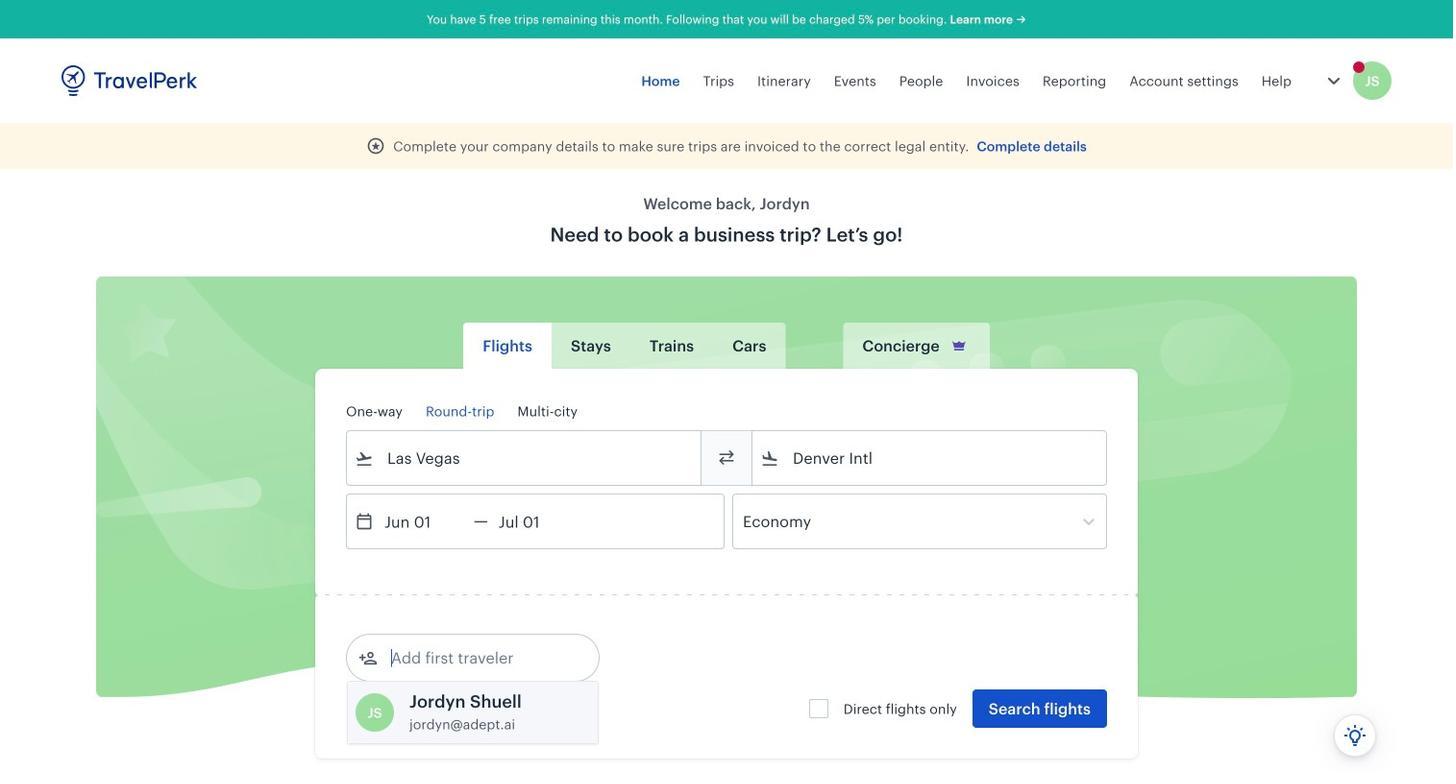 Task type: describe. For each thing, give the bounding box(es) containing it.
Add first traveler search field
[[378, 643, 578, 674]]

To search field
[[779, 443, 1081, 474]]



Task type: locate. For each thing, give the bounding box(es) containing it.
From search field
[[374, 443, 676, 474]]

Depart text field
[[374, 495, 474, 549]]

Return text field
[[488, 495, 588, 549]]



